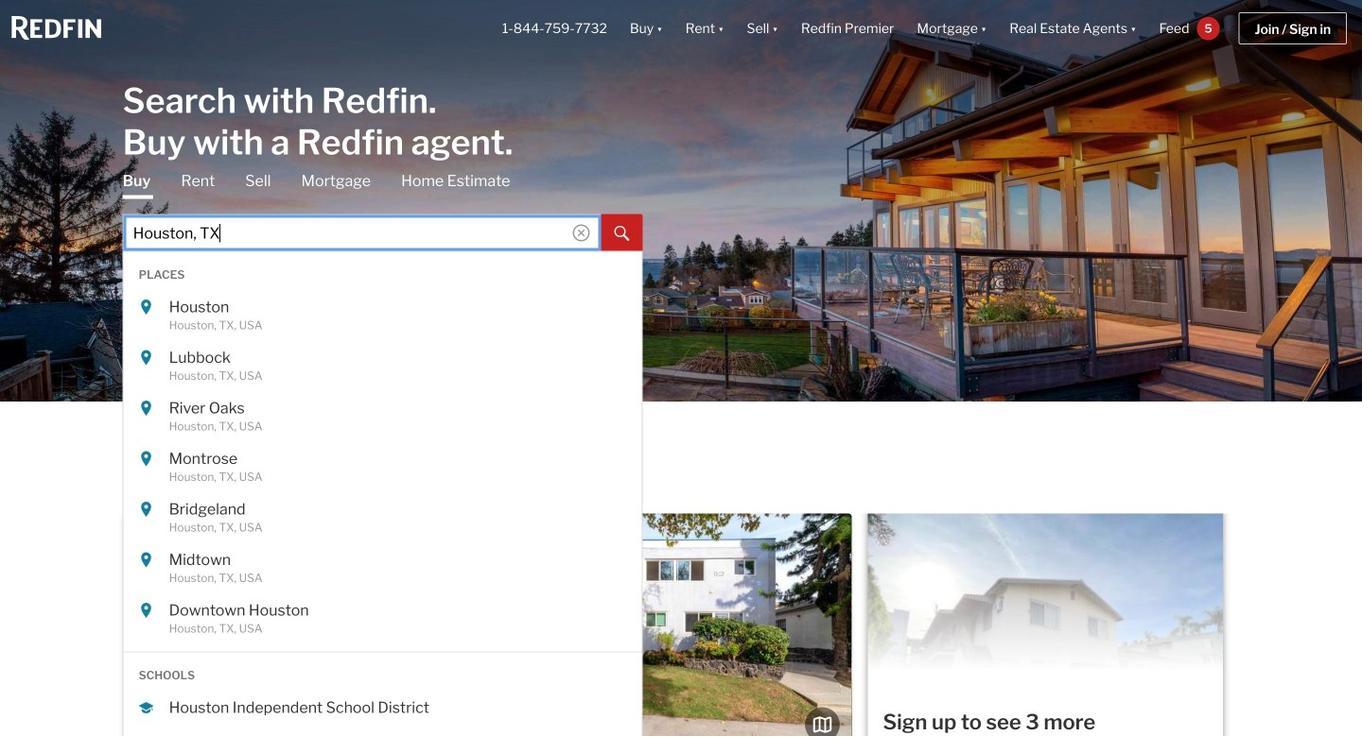 Task type: describe. For each thing, give the bounding box(es) containing it.
City, Address, School, Agent, ZIP search field
[[123, 214, 601, 252]]

1 photo of 815 3rd st, santa monica, ca 90403 image from the left
[[123, 514, 480, 737]]

search input image
[[573, 225, 590, 242]]

2 photo of 1323 11th st, santa monica, ca 90401 image from the left
[[851, 514, 1208, 737]]

clear input button
[[573, 228, 590, 245]]



Task type: vqa. For each thing, say whether or not it's contained in the screenshot.
HOA dues
no



Task type: locate. For each thing, give the bounding box(es) containing it.
tab list
[[123, 171, 643, 737]]

1 photo of 1323 11th st, santa monica, ca 90401 image from the left
[[495, 514, 852, 737]]

submit search image
[[614, 226, 630, 241]]

photo of 1323 11th st, santa monica, ca 90401 image
[[495, 514, 852, 737], [851, 514, 1208, 737]]

2 photo of 815 3rd st, santa monica, ca 90403 image from the left
[[479, 514, 836, 737]]

photo of 815 3rd st, santa monica, ca 90403 image
[[123, 514, 480, 737], [479, 514, 836, 737]]

photo of 2577 s sepulveda blvd, los angeles, ca 90064 image
[[868, 512, 1223, 737]]



